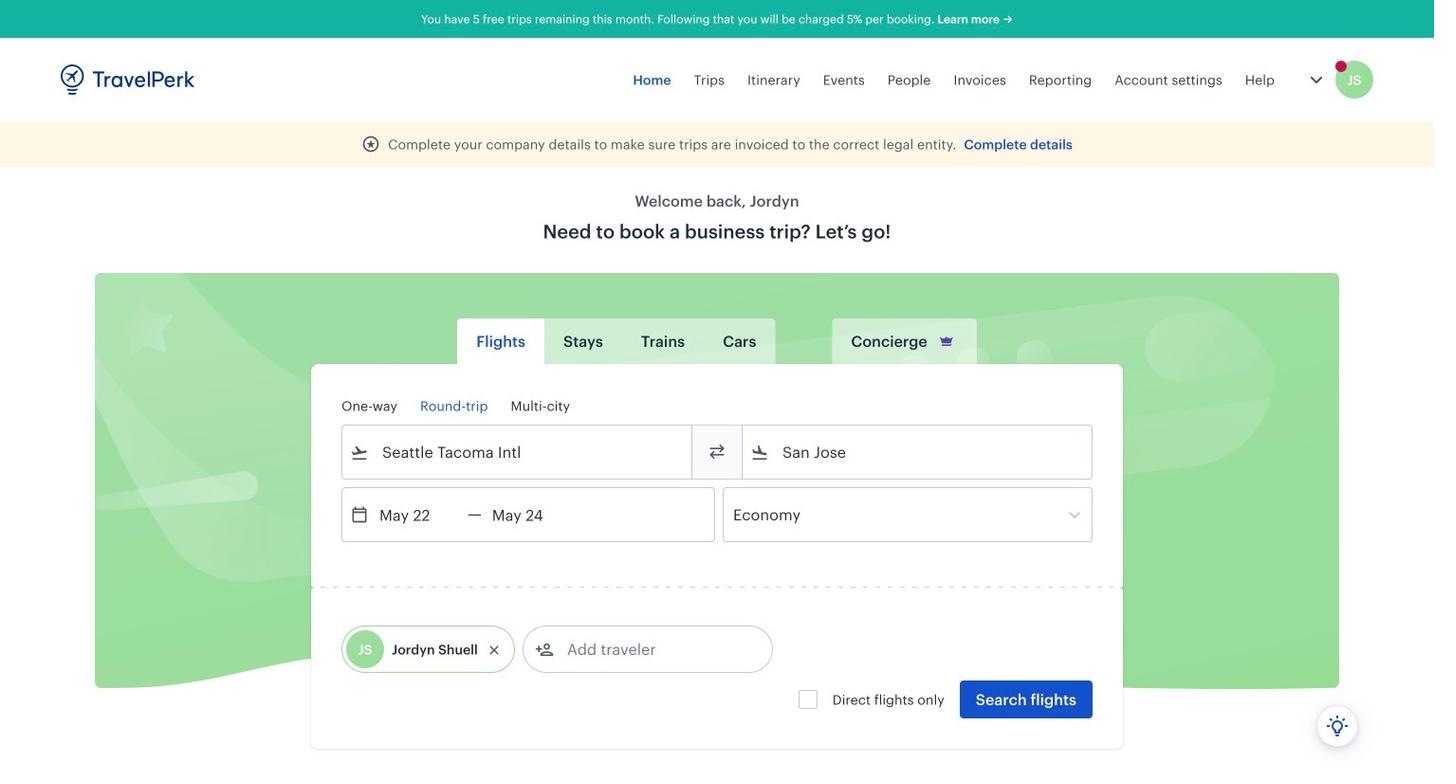 Task type: describe. For each thing, give the bounding box(es) containing it.
Return text field
[[482, 489, 581, 542]]

Add traveler search field
[[554, 635, 751, 665]]



Task type: locate. For each thing, give the bounding box(es) containing it.
From search field
[[369, 437, 667, 468]]

To search field
[[770, 437, 1067, 468]]

Depart text field
[[369, 489, 468, 542]]



Task type: vqa. For each thing, say whether or not it's contained in the screenshot.
Add first traveler search field
no



